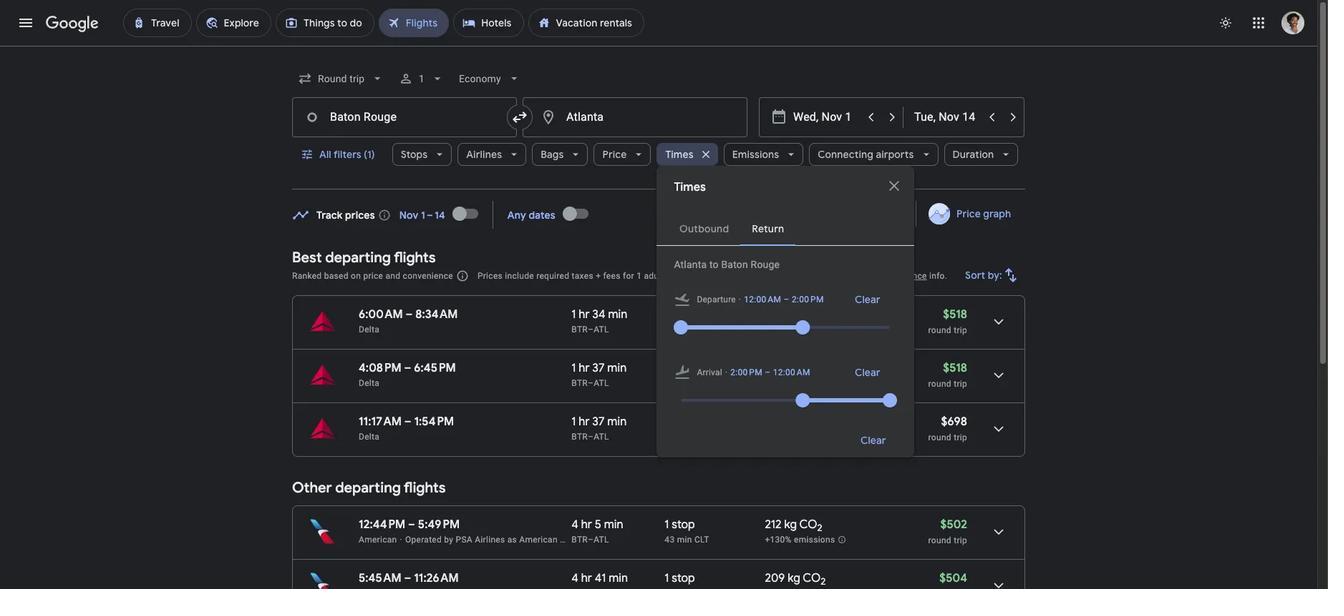 Task type: describe. For each thing, give the bounding box(es) containing it.
airlines right by
[[475, 536, 505, 546]]

504 US dollars text field
[[940, 572, 967, 586]]

price for price graph
[[956, 208, 981, 221]]

209 kg co 2
[[765, 572, 826, 589]]

1 hr 37 min btr – atl for 1:54 pm
[[572, 415, 627, 442]]

filters
[[334, 148, 361, 161]]

212
[[765, 518, 782, 533]]

5
[[595, 518, 601, 533]]

$502 round trip
[[928, 518, 967, 546]]

2 for 87
[[813, 312, 818, 324]]

prices
[[345, 209, 375, 222]]

sort by: button
[[960, 258, 1025, 293]]

total duration 4 hr 41 min. element
[[572, 572, 665, 589]]

11:26 am
[[414, 572, 459, 586]]

4 hr 5 min btr – atl
[[572, 518, 623, 546]]

Departure time: 11:17 AM. text field
[[359, 415, 402, 430]]

prices include required taxes + fees for 1 adult.
[[477, 271, 667, 281]]

4:08 pm – 6:45 pm delta
[[359, 362, 456, 389]]

nonstop flight. element for 1 hr 37 min
[[665, 362, 709, 378]]

any dates
[[508, 209, 556, 222]]

trip inside $698 round trip
[[954, 433, 967, 443]]

nonstop for 1 hr 37 min
[[665, 362, 709, 376]]

1 inside "popup button"
[[419, 73, 425, 84]]

1 stop flight. element for 212
[[665, 518, 695, 535]]

1 – 14
[[421, 209, 445, 222]]

min for 5:49 pm
[[604, 518, 623, 533]]

Departure time: 12:44 PM. text field
[[359, 518, 405, 533]]

convenience
[[403, 271, 453, 281]]

+130% emissions
[[765, 536, 835, 546]]

ranked based on price and convenience
[[292, 271, 453, 281]]

1 stop flight. element for 209
[[665, 572, 695, 589]]

change appearance image
[[1209, 6, 1243, 40]]

layover (1 of 1) is a 43 min layover at charlotte douglas international airport in charlotte. element
[[665, 535, 758, 546]]

price button
[[594, 137, 651, 172]]

6:00 am
[[359, 308, 403, 322]]

12:44 pm – 5:49 pm
[[359, 518, 460, 533]]

$518 for 1 hr 37 min
[[943, 362, 967, 376]]

departure
[[697, 295, 736, 305]]

– inside 6:00 am – 8:34 am delta
[[406, 308, 413, 322]]

41
[[595, 572, 606, 586]]

none search field containing times
[[292, 62, 1025, 458]]

adult.
[[644, 271, 667, 281]]

track
[[316, 209, 343, 222]]

best
[[292, 249, 322, 267]]

learn more about ranking image
[[456, 270, 469, 283]]

bag
[[757, 271, 772, 281]]

5:45 am
[[359, 572, 401, 586]]

airlines inside 'popup button'
[[466, 148, 502, 161]]

bags
[[541, 148, 564, 161]]

5:49 pm
[[418, 518, 460, 533]]

11:17 am
[[359, 415, 402, 430]]

round for 1 hr 34 min
[[928, 326, 952, 336]]

leaves baton rouge metropolitan airport at 11:17 am on wednesday, november 1 and arrives at hartsfield-jackson atlanta international airport at 1:54 pm on wednesday, november 1. element
[[359, 415, 454, 430]]

duration
[[953, 148, 994, 161]]

delta for 4:08 pm
[[359, 379, 380, 389]]

hr for 8:34 am
[[579, 308, 590, 322]]

4 hr 41 min
[[572, 572, 628, 586]]

close dialog image
[[886, 178, 903, 195]]

clear for 12:00 am
[[855, 367, 880, 379]]

btr for 6:45 pm
[[572, 379, 588, 389]]

212 kg co 2
[[765, 518, 822, 535]]

nov
[[399, 209, 418, 222]]

round for 4 hr 5 min
[[928, 536, 952, 546]]

kg for 212
[[784, 518, 797, 533]]

2 vertical spatial clear button
[[843, 424, 903, 458]]

hr for 1:54 pm
[[579, 415, 590, 430]]

698 US dollars text field
[[941, 415, 967, 430]]

price graph
[[956, 208, 1011, 221]]

passenger
[[839, 271, 881, 281]]

kg for 87
[[780, 308, 793, 322]]

leaves baton rouge metropolitan airport at 6:00 am on wednesday, november 1 and arrives at hartsfield-jackson atlanta international airport at 8:34 am on wednesday, november 1. element
[[359, 308, 458, 322]]

 image for 2:00 pm
[[725, 366, 728, 380]]

flight details. leaves baton rouge metropolitan airport at 12:44 pm on wednesday, november 1 and arrives at hartsfield-jackson atlanta international airport at 5:49 pm on wednesday, november 1. image
[[982, 516, 1016, 550]]

required
[[536, 271, 569, 281]]

Departure text field
[[793, 98, 859, 137]]

stop for 1 stop
[[672, 572, 695, 586]]

2 vertical spatial clear
[[860, 435, 886, 448]]

bag fees button
[[757, 271, 791, 281]]

btr for 1:54 pm
[[572, 432, 588, 442]]

$504
[[940, 572, 967, 586]]

37 for 6:45 pm
[[592, 362, 605, 376]]

1 vertical spatial 12:00 am
[[773, 368, 810, 378]]

12:00 am – 2:00 pm
[[744, 295, 824, 305]]

include
[[505, 271, 534, 281]]

87 kg co 2
[[765, 308, 818, 324]]

1 stop
[[665, 572, 695, 586]]

2 psa from the left
[[586, 536, 603, 546]]

baton
[[721, 259, 748, 271]]

atl for 1:54 pm
[[594, 432, 609, 442]]

btr inside 4 hr 5 min btr – atl
[[572, 536, 588, 546]]

other
[[292, 480, 332, 498]]

6:00 am – 8:34 am delta
[[359, 308, 458, 335]]

layover (1 of 1) is a 51 min layover at dallas/fort worth international airport in dallas. element
[[665, 589, 758, 590]]

duration button
[[944, 137, 1018, 172]]

nov 1 – 14
[[399, 209, 445, 222]]

2 for 209
[[821, 577, 826, 589]]

Arrival time: 8:34 AM. text field
[[416, 308, 458, 322]]

prices
[[477, 271, 503, 281]]

loading results progress bar
[[0, 46, 1317, 49]]

2 for 212
[[817, 523, 822, 535]]

209
[[765, 572, 785, 586]]

87 for 87 kg co 2 avg emissions
[[765, 362, 777, 376]]

Arrival time: 11:26 AM. text field
[[414, 572, 459, 586]]

8:34 am
[[416, 308, 458, 322]]

atlanta to baton rouge
[[674, 259, 780, 271]]

flights for best departing flights
[[394, 249, 436, 267]]

main content containing best departing flights
[[292, 197, 1025, 590]]

1 as from the left
[[507, 536, 517, 546]]

assistance
[[884, 271, 927, 281]]

connecting airports
[[818, 148, 914, 161]]

– inside 4:08 pm – 6:45 pm delta
[[404, 362, 411, 376]]

passenger assistance button
[[839, 271, 927, 281]]

+
[[596, 271, 601, 281]]

min inside 1 stop 43 min clt
[[677, 536, 692, 546]]

eagle
[[691, 536, 713, 546]]

– inside 11:17 am – 1:54 pm delta
[[404, 415, 411, 430]]

6:45 pm
[[414, 362, 456, 376]]

learn more about tracked prices image
[[378, 209, 391, 222]]

1 american from the left
[[359, 536, 397, 546]]

delta for 6:00 am
[[359, 325, 380, 335]]

track prices
[[316, 209, 375, 222]]

518 US dollars text field
[[943, 308, 967, 322]]

for
[[623, 271, 634, 281]]

3 american from the left
[[650, 536, 688, 546]]

kg inside the "87 kg co 2 avg emissions"
[[780, 362, 793, 376]]

round inside $698 round trip
[[928, 433, 952, 443]]



Task type: vqa. For each thing, say whether or not it's contained in the screenshot.
'Send' within Send Product Feedback button
no



Task type: locate. For each thing, give the bounding box(es) containing it.
total duration 4 hr 5 min. element
[[572, 518, 665, 535]]

co inside the "87 kg co 2 avg emissions"
[[795, 362, 813, 376]]

flights up convenience
[[394, 249, 436, 267]]

emissions inside the "87 kg co 2 avg emissions"
[[782, 379, 823, 389]]

american
[[359, 536, 397, 546], [519, 536, 558, 546], [650, 536, 688, 546]]

0 vertical spatial 1 stop flight. element
[[665, 518, 695, 535]]

psa
[[456, 536, 473, 546], [586, 536, 603, 546]]

and down baton
[[740, 271, 754, 281]]

co for 209
[[803, 572, 821, 586]]

emissions for 87
[[782, 325, 823, 335]]

4 atl from the top
[[594, 536, 609, 546]]

round down 502 us dollars text field
[[928, 536, 952, 546]]

0 horizontal spatial american
[[359, 536, 397, 546]]

find the best price region
[[292, 197, 1025, 238]]

2 inside "212 kg co 2"
[[817, 523, 822, 535]]

1 vertical spatial $518
[[943, 362, 967, 376]]

87
[[765, 308, 777, 322], [765, 362, 777, 376]]

co inside 209 kg co 2
[[803, 572, 821, 586]]

1 vertical spatial nonstop flight. element
[[665, 362, 709, 378]]

flight details. leaves baton rouge metropolitan airport at 6:00 am on wednesday, november 1 and arrives at hartsfield-jackson atlanta international airport at 8:34 am on wednesday, november 1. image
[[982, 305, 1016, 339]]

price inside popup button
[[603, 148, 627, 161]]

1 trip from the top
[[954, 326, 967, 336]]

stop up layover (1 of 1) is a 51 min layover at dallas/fort worth international airport in dallas. element
[[672, 572, 695, 586]]

emissions down '87 kg co 2'
[[782, 325, 823, 335]]

btr for 8:34 am
[[572, 325, 588, 335]]

min inside 1 hr 34 min btr – atl
[[608, 308, 627, 322]]

0 vertical spatial stop
[[672, 518, 695, 533]]

1 vertical spatial emissions
[[782, 379, 823, 389]]

delta inside 6:00 am – 8:34 am delta
[[359, 325, 380, 335]]

4 left 41
[[572, 572, 578, 586]]

atl inside 4 hr 5 min btr – atl
[[594, 536, 609, 546]]

1 button
[[393, 62, 451, 96]]

2 nonstop from the top
[[665, 362, 709, 376]]

1 inside 1 stop 43 min clt
[[665, 518, 669, 533]]

Arrival time: 6:45 PM. text field
[[414, 362, 456, 376]]

as
[[507, 536, 517, 546], [638, 536, 648, 546]]

departing
[[325, 249, 391, 267], [335, 480, 401, 498]]

1 vertical spatial 1 hr 37 min btr – atl
[[572, 415, 627, 442]]

co up +130% emissions
[[799, 518, 817, 533]]

12:44 pm
[[359, 518, 405, 533]]

1 atl from the top
[[594, 325, 609, 335]]

nonstop for 1 hr 34 min
[[665, 308, 709, 322]]

1 total duration 1 hr 37 min. element from the top
[[572, 362, 665, 378]]

1 round from the top
[[928, 326, 952, 336]]

avg
[[765, 325, 780, 335], [765, 379, 780, 389]]

emissions
[[732, 148, 779, 161]]

4
[[572, 518, 578, 533], [572, 572, 578, 586]]

2 inside the "87 kg co 2 avg emissions"
[[813, 366, 818, 378]]

as left eagle,
[[507, 536, 517, 546]]

2 round from the top
[[928, 379, 952, 390]]

0 horizontal spatial  image
[[725, 366, 728, 380]]

btr
[[572, 325, 588, 335], [572, 379, 588, 389], [572, 432, 588, 442], [572, 536, 588, 546]]

airlines
[[466, 148, 502, 161], [475, 536, 505, 546], [605, 536, 636, 546]]

 image
[[739, 293, 741, 307], [725, 366, 728, 380]]

stop for 1 stop 43 min clt
[[672, 518, 695, 533]]

0 horizontal spatial psa
[[456, 536, 473, 546]]

best departing flights
[[292, 249, 436, 267]]

$518 left flight details. leaves baton rouge metropolitan airport at 4:08 pm on wednesday, november 1 and arrives at hartsfield-jackson atlanta international airport at 6:45 pm on wednesday, november 1. icon
[[943, 362, 967, 376]]

1 stop flight. element up 43
[[665, 518, 695, 535]]

kg down avg emissions
[[780, 362, 793, 376]]

1 stop 43 min clt
[[665, 518, 709, 546]]

2 as from the left
[[638, 536, 648, 546]]

37
[[592, 362, 605, 376], [592, 415, 605, 430]]

round for 1 hr 37 min
[[928, 379, 952, 390]]

fees right +
[[603, 271, 621, 281]]

87 down avg emissions
[[765, 362, 777, 376]]

$698
[[941, 415, 967, 430]]

1 and from the left
[[386, 271, 400, 281]]

1 vertical spatial avg
[[765, 379, 780, 389]]

0 horizontal spatial fees
[[603, 271, 621, 281]]

1 fees from the left
[[603, 271, 621, 281]]

hr inside 1 hr 34 min btr – atl
[[579, 308, 590, 322]]

based
[[324, 271, 349, 281]]

5:45 am – 11:26 am
[[359, 572, 459, 586]]

2 1 hr 37 min btr – atl from the top
[[572, 415, 627, 442]]

3 round from the top
[[928, 433, 952, 443]]

2 horizontal spatial american
[[650, 536, 688, 546]]

flight details. leaves baton rouge metropolitan airport at 5:45 am on wednesday, november 1 and arrives at hartsfield-jackson atlanta international airport at 11:26 am on wednesday, november 1. image
[[982, 569, 1016, 590]]

1 hr 37 min btr – atl
[[572, 362, 627, 389], [572, 415, 627, 442]]

2 up +130% emissions
[[817, 523, 822, 535]]

and
[[386, 271, 400, 281], [740, 271, 754, 281]]

1 stop from the top
[[672, 518, 695, 533]]

optional
[[669, 271, 703, 281]]

arrival
[[697, 368, 722, 378]]

$518 for 1 hr 34 min
[[943, 308, 967, 322]]

times right price popup button
[[665, 148, 694, 161]]

operated by psa airlines as american eagle, psa airlines as american eagle
[[405, 536, 713, 546]]

1 vertical spatial stop
[[672, 572, 695, 586]]

co for 212
[[799, 518, 817, 533]]

87 down 12:00 am – 2:00 pm
[[765, 308, 777, 322]]

kg right 212
[[784, 518, 797, 533]]

–
[[784, 295, 790, 305], [406, 308, 413, 322], [588, 325, 594, 335], [404, 362, 411, 376], [765, 368, 771, 378], [588, 379, 594, 389], [404, 415, 411, 430], [588, 432, 594, 442], [408, 518, 415, 533], [588, 536, 594, 546], [404, 572, 411, 586]]

0 vertical spatial 37
[[592, 362, 605, 376]]

stops button
[[392, 137, 452, 172]]

round
[[928, 326, 952, 336], [928, 379, 952, 390], [928, 433, 952, 443], [928, 536, 952, 546]]

trip inside the $502 round trip
[[954, 536, 967, 546]]

airlines button
[[458, 137, 526, 172]]

2 inside '87 kg co 2'
[[813, 312, 818, 324]]

trip down 518 us dollars text field
[[954, 379, 967, 390]]

2 $518 round trip from the top
[[928, 362, 967, 390]]

2:00 pm up '87 kg co 2'
[[792, 295, 824, 305]]

avg emissions
[[765, 325, 823, 335]]

2 btr from the top
[[572, 379, 588, 389]]

1 horizontal spatial  image
[[739, 293, 741, 307]]

12:00 am down avg emissions
[[773, 368, 810, 378]]

rouge
[[751, 259, 780, 271]]

eagle,
[[560, 536, 584, 546]]

american left the eagle
[[650, 536, 688, 546]]

1 hr 37 min btr – atl for 6:45 pm
[[572, 362, 627, 389]]

1 vertical spatial clear
[[855, 367, 880, 379]]

stop up 43
[[672, 518, 695, 533]]

2 inside 209 kg co 2
[[821, 577, 826, 589]]

kg inside '87 kg co 2'
[[780, 308, 793, 322]]

1 horizontal spatial psa
[[586, 536, 603, 546]]

flights up the 5:49 pm
[[404, 480, 446, 498]]

avg down '87 kg co 2'
[[765, 325, 780, 335]]

all
[[319, 148, 331, 161]]

btr inside 1 hr 34 min btr – atl
[[572, 325, 588, 335]]

times button
[[657, 137, 718, 172]]

atlanta
[[674, 259, 707, 271]]

emissions for 212
[[794, 536, 835, 546]]

price graph button
[[919, 201, 1022, 227]]

connecting airports button
[[809, 137, 938, 172]]

hr for 6:45 pm
[[579, 362, 590, 376]]

0 vertical spatial clear button
[[838, 289, 897, 311]]

2 stop from the top
[[672, 572, 695, 586]]

stop inside 1 stop 43 min clt
[[672, 518, 695, 533]]

2 avg from the top
[[765, 379, 780, 389]]

0 vertical spatial 1 hr 37 min btr – atl
[[572, 362, 627, 389]]

2 atl from the top
[[594, 379, 609, 389]]

2 vertical spatial emissions
[[794, 536, 835, 546]]

kg inside 209 kg co 2
[[788, 572, 800, 586]]

2 total duration 1 hr 37 min. element from the top
[[572, 415, 665, 432]]

nonstop flight. element
[[665, 308, 709, 324], [665, 362, 709, 378]]

airlines right the stops popup button
[[466, 148, 502, 161]]

1 4 from the top
[[572, 518, 578, 533]]

Return text field
[[914, 98, 980, 137]]

518 US dollars text field
[[943, 362, 967, 376]]

optional charges and bag fees
[[669, 271, 791, 281]]

4 for 4 hr 41 min
[[572, 572, 578, 586]]

round down $518 text field
[[928, 326, 952, 336]]

airports
[[876, 148, 914, 161]]

Arrival time: 1:54 PM. text field
[[414, 415, 454, 430]]

$518 round trip for 1 hr 37 min
[[928, 362, 967, 390]]

avg inside the "87 kg co 2 avg emissions"
[[765, 379, 780, 389]]

clear for 2:00 pm
[[855, 294, 880, 306]]

87 inside '87 kg co 2'
[[765, 308, 777, 322]]

2 4 from the top
[[572, 572, 578, 586]]

min for 6:45 pm
[[607, 362, 627, 376]]

kg for 209
[[788, 572, 800, 586]]

min inside 4 hr 5 min btr – atl
[[604, 518, 623, 533]]

 image for 12:00 am
[[739, 293, 741, 307]]

$698 round trip
[[928, 415, 967, 443]]

min for 1:54 pm
[[607, 415, 627, 430]]

trip down $698
[[954, 433, 967, 443]]

2 and from the left
[[740, 271, 754, 281]]

1 vertical spatial price
[[956, 208, 981, 221]]

87 inside the "87 kg co 2 avg emissions"
[[765, 362, 777, 376]]

0 vertical spatial 4
[[572, 518, 578, 533]]

flight details. leaves baton rouge metropolitan airport at 4:08 pm on wednesday, november 1 and arrives at hartsfield-jackson atlanta international airport at 6:45 pm on wednesday, november 1. image
[[982, 359, 1016, 393]]

nonstop
[[665, 308, 709, 322], [665, 362, 709, 376]]

sort by:
[[965, 269, 1002, 282]]

2 up avg emissions
[[813, 312, 818, 324]]

0 vertical spatial $518
[[943, 308, 967, 322]]

– inside 4 hr 5 min btr – atl
[[588, 536, 594, 546]]

leaves baton rouge metropolitan airport at 4:08 pm on wednesday, november 1 and arrives at hartsfield-jackson atlanta international airport at 6:45 pm on wednesday, november 1. element
[[359, 362, 456, 376]]

min for 8:34 am
[[608, 308, 627, 322]]

0 horizontal spatial price
[[603, 148, 627, 161]]

1 vertical spatial 37
[[592, 415, 605, 430]]

co for 87
[[795, 308, 813, 322]]

round inside the $502 round trip
[[928, 536, 952, 546]]

$518 left flight details. leaves baton rouge metropolitan airport at 6:00 am on wednesday, november 1 and arrives at hartsfield-jackson atlanta international airport at 8:34 am on wednesday, november 1. icon
[[943, 308, 967, 322]]

any
[[508, 209, 526, 222]]

price for price
[[603, 148, 627, 161]]

1 nonstop from the top
[[665, 308, 709, 322]]

4 for 4 hr 5 min btr – atl
[[572, 518, 578, 533]]

1 horizontal spatial 2:00 pm
[[792, 295, 824, 305]]

0 vertical spatial nonstop flight. element
[[665, 308, 709, 324]]

1 vertical spatial 2:00 pm
[[730, 368, 762, 378]]

airlines down total duration 4 hr 5 min. element
[[605, 536, 636, 546]]

1 btr from the top
[[572, 325, 588, 335]]

2 right 2:00 pm – 12:00 am
[[813, 366, 818, 378]]

3 atl from the top
[[594, 432, 609, 442]]

clear button for 12:00 am – 2:00 pm
[[838, 289, 897, 311]]

co inside "212 kg co 2"
[[799, 518, 817, 533]]

emissions down 2:00 pm – 12:00 am
[[782, 379, 823, 389]]

clear button
[[838, 289, 897, 311], [838, 362, 897, 384], [843, 424, 903, 458]]

and right price
[[386, 271, 400, 281]]

clear button for 2:00 pm – 12:00 am
[[838, 362, 897, 384]]

charges
[[705, 271, 737, 281]]

fees
[[603, 271, 621, 281], [774, 271, 791, 281]]

atl for 8:34 am
[[594, 325, 609, 335]]

None text field
[[292, 97, 517, 137], [523, 97, 748, 137], [292, 97, 517, 137], [523, 97, 748, 137]]

to
[[710, 259, 719, 271]]

all filters (1)
[[319, 148, 375, 161]]

1 vertical spatial departing
[[335, 480, 401, 498]]

0 vertical spatial 12:00 am
[[744, 295, 781, 305]]

1 delta from the top
[[359, 325, 380, 335]]

1:54 pm
[[414, 415, 454, 430]]

co inside '87 kg co 2'
[[795, 308, 813, 322]]

hr inside 4 hr 5 min btr – atl
[[581, 518, 592, 533]]

0 vertical spatial nonstop
[[665, 308, 709, 322]]

fees right bag
[[774, 271, 791, 281]]

3 delta from the top
[[359, 432, 380, 442]]

kg right 209
[[788, 572, 800, 586]]

2 37 from the top
[[592, 415, 605, 430]]

1 avg from the top
[[765, 325, 780, 335]]

trip
[[954, 326, 967, 336], [954, 379, 967, 390], [954, 433, 967, 443], [954, 536, 967, 546]]

psa down 5 on the bottom left
[[586, 536, 603, 546]]

1 vertical spatial  image
[[725, 366, 728, 380]]

0 vertical spatial total duration 1 hr 37 min. element
[[572, 362, 665, 378]]

$518 round trip for 1 hr 34 min
[[928, 308, 967, 336]]

2 delta from the top
[[359, 379, 380, 389]]

0 vertical spatial  image
[[739, 293, 741, 307]]

11:17 am – 1:54 pm delta
[[359, 415, 454, 442]]

round down $698
[[928, 433, 952, 443]]

graph
[[983, 208, 1011, 221]]

$518
[[943, 308, 967, 322], [943, 362, 967, 376]]

1 horizontal spatial american
[[519, 536, 558, 546]]

price right "bags" popup button
[[603, 148, 627, 161]]

2:00 pm right arrival
[[730, 368, 762, 378]]

total duration 1 hr 37 min. element for 6:45 pm
[[572, 362, 665, 378]]

dates
[[529, 209, 556, 222]]

flight details. leaves baton rouge metropolitan airport at 11:17 am on wednesday, november 1 and arrives at hartsfield-jackson atlanta international airport at 1:54 pm on wednesday, november 1. image
[[982, 412, 1016, 447]]

(1)
[[364, 148, 375, 161]]

0 vertical spatial delta
[[359, 325, 380, 335]]

atl inside 1 hr 34 min btr – atl
[[594, 325, 609, 335]]

nonstop flight. element for 1 hr 34 min
[[665, 308, 709, 324]]

$518 round trip up $698 text box
[[928, 362, 967, 390]]

leaves baton rouge metropolitan airport at 12:44 pm on wednesday, november 1 and arrives at hartsfield-jackson atlanta international airport at 5:49 pm on wednesday, november 1. element
[[359, 518, 460, 533]]

3 btr from the top
[[572, 432, 588, 442]]

price left graph
[[956, 208, 981, 221]]

total duration 1 hr 37 min. element
[[572, 362, 665, 378], [572, 415, 665, 432]]

0 vertical spatial $518 round trip
[[928, 308, 967, 336]]

4:08 pm
[[359, 362, 402, 376]]

37 for 1:54 pm
[[592, 415, 605, 430]]

1 $518 round trip from the top
[[928, 308, 967, 336]]

0 vertical spatial avg
[[765, 325, 780, 335]]

bags button
[[532, 137, 588, 172]]

swap origin and destination. image
[[511, 109, 528, 126]]

times
[[665, 148, 694, 161], [674, 180, 706, 195]]

atl
[[594, 325, 609, 335], [594, 379, 609, 389], [594, 432, 609, 442], [594, 536, 609, 546]]

times inside popup button
[[665, 148, 694, 161]]

 image right arrival
[[725, 366, 728, 380]]

taxes
[[572, 271, 593, 281]]

Arrival time: 5:49 PM. text field
[[418, 518, 460, 533]]

1 vertical spatial nonstop
[[665, 362, 709, 376]]

sort
[[965, 269, 986, 282]]

2 87 from the top
[[765, 362, 777, 376]]

502 US dollars text field
[[940, 518, 967, 533]]

4 up eagle,
[[572, 518, 578, 533]]

total duration 1 hr 37 min. element for 1:54 pm
[[572, 415, 665, 432]]

as left 43
[[638, 536, 648, 546]]

trip down $518 text field
[[954, 326, 967, 336]]

1 87 from the top
[[765, 308, 777, 322]]

1 horizontal spatial as
[[638, 536, 648, 546]]

departing up on
[[325, 249, 391, 267]]

departing up 12:44 pm text field
[[335, 480, 401, 498]]

delta for 11:17 am
[[359, 432, 380, 442]]

Departure time: 5:45 AM. text field
[[359, 572, 401, 586]]

2 american from the left
[[519, 536, 558, 546]]

2 down +130% emissions
[[821, 577, 826, 589]]

flights for other departing flights
[[404, 480, 446, 498]]

1 37 from the top
[[592, 362, 605, 376]]

departing for best
[[325, 249, 391, 267]]

delta down '4:08 pm' at the bottom left of page
[[359, 379, 380, 389]]

2 vertical spatial delta
[[359, 432, 380, 442]]

trip for 1 hr 37 min
[[954, 379, 967, 390]]

34
[[592, 308, 605, 322]]

12:00 am down bag
[[744, 295, 781, 305]]

1 1 stop flight. element from the top
[[665, 518, 695, 535]]

1 vertical spatial delta
[[359, 379, 380, 389]]

total duration 1 hr 34 min. element
[[572, 308, 665, 324]]

psa right by
[[456, 536, 473, 546]]

0 vertical spatial 87
[[765, 308, 777, 322]]

0 vertical spatial times
[[665, 148, 694, 161]]

kg inside "212 kg co 2"
[[784, 518, 797, 533]]

2:00 pm – 12:00 am
[[730, 368, 810, 378]]

all filters (1) button
[[292, 137, 386, 172]]

1 vertical spatial 4
[[572, 572, 578, 586]]

main menu image
[[17, 14, 34, 32]]

1 $518 from the top
[[943, 308, 967, 322]]

87 for 87 kg co 2
[[765, 308, 777, 322]]

None search field
[[292, 62, 1025, 458]]

main content
[[292, 197, 1025, 590]]

hr
[[579, 308, 590, 322], [579, 362, 590, 376], [579, 415, 590, 430], [581, 518, 592, 533], [581, 572, 592, 586]]

american left eagle,
[[519, 536, 558, 546]]

1 vertical spatial times
[[674, 180, 706, 195]]

– inside 1 hr 34 min btr – atl
[[588, 325, 594, 335]]

1 horizontal spatial price
[[956, 208, 981, 221]]

1 psa from the left
[[456, 536, 473, 546]]

87 kg co 2 avg emissions
[[765, 362, 823, 389]]

passenger assistance
[[839, 271, 927, 281]]

delta inside 11:17 am – 1:54 pm delta
[[359, 432, 380, 442]]

avg down 2:00 pm – 12:00 am
[[765, 379, 780, 389]]

co right 209
[[803, 572, 821, 586]]

times down times popup button
[[674, 180, 706, 195]]

None field
[[292, 66, 390, 92], [453, 66, 527, 92], [292, 66, 390, 92], [453, 66, 527, 92]]

4 round from the top
[[928, 536, 952, 546]]

3 trip from the top
[[954, 433, 967, 443]]

1 vertical spatial 87
[[765, 362, 777, 376]]

0 vertical spatial 2:00 pm
[[792, 295, 824, 305]]

0 horizontal spatial 2:00 pm
[[730, 368, 762, 378]]

by
[[444, 536, 453, 546]]

2 1 stop flight. element from the top
[[665, 572, 695, 589]]

price inside button
[[956, 208, 981, 221]]

delta down 11:17 am text field
[[359, 432, 380, 442]]

1 vertical spatial total duration 1 hr 37 min. element
[[572, 415, 665, 432]]

Departure time: 6:00 AM. text field
[[359, 308, 403, 322]]

trip for 1 hr 34 min
[[954, 326, 967, 336]]

2 fees from the left
[[774, 271, 791, 281]]

2
[[813, 312, 818, 324], [813, 366, 818, 378], [817, 523, 822, 535], [821, 577, 826, 589]]

0 vertical spatial departing
[[325, 249, 391, 267]]

clt
[[694, 536, 709, 546]]

4 btr from the top
[[572, 536, 588, 546]]

1 nonstop flight. element from the top
[[665, 308, 709, 324]]

$518 round trip up 518 us dollars text field
[[928, 308, 967, 336]]

0 vertical spatial flights
[[394, 249, 436, 267]]

2 nonstop flight. element from the top
[[665, 362, 709, 378]]

american down 12:44 pm
[[359, 536, 397, 546]]

trip for 4 hr 5 min
[[954, 536, 967, 546]]

1 horizontal spatial fees
[[774, 271, 791, 281]]

round down 518 us dollars text field
[[928, 379, 952, 390]]

4 trip from the top
[[954, 536, 967, 546]]

ranked
[[292, 271, 322, 281]]

1 vertical spatial clear button
[[838, 362, 897, 384]]

1 vertical spatial flights
[[404, 480, 446, 498]]

other departing flights
[[292, 480, 446, 498]]

emissions button
[[724, 137, 804, 172]]

4 inside 4 hr 5 min btr – atl
[[572, 518, 578, 533]]

1 hr 34 min btr – atl
[[572, 308, 627, 335]]

departing for other
[[335, 480, 401, 498]]

1 vertical spatial $518 round trip
[[928, 362, 967, 390]]

atl for 6:45 pm
[[594, 379, 609, 389]]

connecting
[[818, 148, 874, 161]]

0 horizontal spatial as
[[507, 536, 517, 546]]

Departure time: 4:08 PM. text field
[[359, 362, 402, 376]]

1 horizontal spatial and
[[740, 271, 754, 281]]

0 vertical spatial price
[[603, 148, 627, 161]]

kg down 12:00 am – 2:00 pm
[[780, 308, 793, 322]]

1 stop flight. element
[[665, 518, 695, 535], [665, 572, 695, 589]]

min
[[608, 308, 627, 322], [607, 362, 627, 376], [607, 415, 627, 430], [604, 518, 623, 533], [677, 536, 692, 546], [609, 572, 628, 586]]

trip down 502 us dollars text field
[[954, 536, 967, 546]]

2 trip from the top
[[954, 379, 967, 390]]

1 vertical spatial 1 stop flight. element
[[665, 572, 695, 589]]

delta down 6:00 am text field
[[359, 325, 380, 335]]

 image right departure
[[739, 293, 741, 307]]

0 vertical spatial emissions
[[782, 325, 823, 335]]

1 inside 1 hr 34 min btr – atl
[[572, 308, 576, 322]]

co down avg emissions
[[795, 362, 813, 376]]

0 horizontal spatial and
[[386, 271, 400, 281]]

1 stop flight. element down 43
[[665, 572, 695, 589]]

43
[[665, 536, 675, 546]]

0 vertical spatial clear
[[855, 294, 880, 306]]

1 1 hr 37 min btr – atl from the top
[[572, 362, 627, 389]]

price
[[363, 271, 383, 281]]

2 $518 from the top
[[943, 362, 967, 376]]

leaves baton rouge metropolitan airport at 5:45 am on wednesday, november 1 and arrives at hartsfield-jackson atlanta international airport at 11:26 am on wednesday, november 1. element
[[359, 572, 459, 586]]

emissions down "212 kg co 2"
[[794, 536, 835, 546]]

delta inside 4:08 pm – 6:45 pm delta
[[359, 379, 380, 389]]

co up avg emissions
[[795, 308, 813, 322]]



